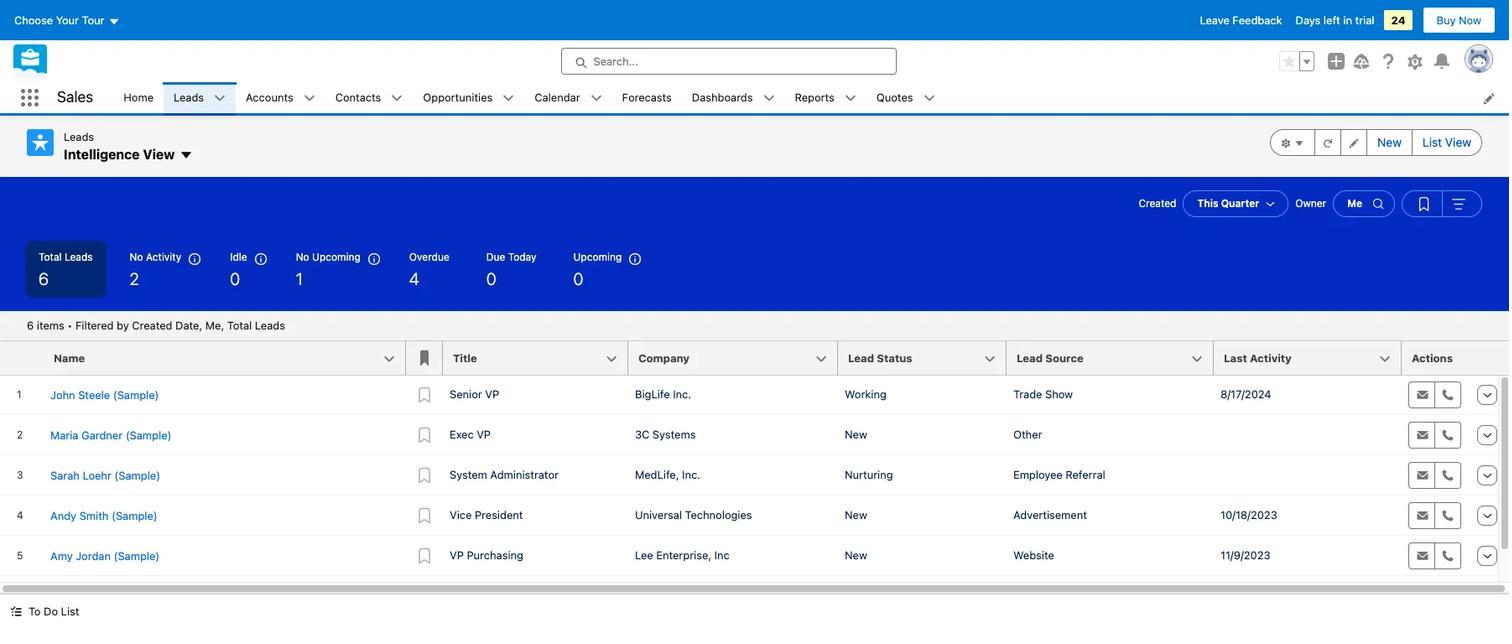 Task type: describe. For each thing, give the bounding box(es) containing it.
show
[[1046, 388, 1073, 401]]

lee enterprise, inc
[[635, 549, 730, 562]]

this quarter
[[1198, 197, 1260, 210]]

reports
[[795, 90, 835, 104]]

4
[[409, 269, 419, 289]]

employee referral
[[1014, 468, 1106, 482]]

biglife
[[635, 388, 670, 401]]

exec vp
[[450, 428, 491, 441]]

2 vertical spatial vp
[[450, 549, 464, 562]]

due
[[487, 251, 505, 264]]

0 for idle
[[230, 269, 240, 289]]

activity for no activity
[[146, 251, 181, 264]]

last activity button
[[1214, 342, 1402, 375]]

name cell
[[44, 342, 416, 376]]

6 items • filtered by created date, me, total leads
[[27, 319, 285, 332]]

total inside total leads 6
[[39, 251, 62, 264]]

enterprise,
[[656, 549, 712, 562]]

reports link
[[785, 82, 845, 113]]

text default image down leads link
[[180, 149, 193, 162]]

reports list item
[[785, 82, 867, 113]]

11/9/2023
[[1221, 549, 1271, 562]]

0 horizontal spatial created
[[132, 319, 172, 332]]

tour
[[82, 13, 104, 27]]

lee
[[635, 549, 653, 562]]

quotes list item
[[867, 82, 945, 113]]

leads list item
[[164, 82, 236, 113]]

feedback
[[1233, 13, 1283, 27]]

in
[[1344, 13, 1353, 27]]

name button
[[44, 342, 406, 375]]

leads up name cell
[[255, 319, 285, 332]]

key performance indicators group
[[0, 241, 1510, 311]]

medlife, inc.
[[635, 468, 701, 482]]

other
[[1014, 428, 1043, 441]]

no for 2
[[130, 251, 143, 264]]

status
[[877, 352, 913, 365]]

senior
[[450, 388, 482, 401]]

group containing new
[[1271, 129, 1483, 156]]

source
[[1046, 352, 1084, 365]]

row number cell
[[0, 342, 44, 376]]

leads link
[[164, 82, 214, 113]]

exec
[[450, 428, 474, 441]]

lead status button
[[838, 342, 1007, 375]]

me,
[[205, 319, 224, 332]]

opportunities
[[423, 90, 493, 104]]

quotes
[[877, 90, 913, 104]]

date,
[[175, 319, 202, 332]]

to do list button
[[0, 595, 89, 629]]

1
[[296, 269, 303, 289]]

this quarter button
[[1184, 190, 1289, 217]]

leads up "intelligence"
[[64, 130, 94, 143]]

leads inside total leads 6
[[65, 251, 93, 264]]

2 vertical spatial group
[[1402, 190, 1483, 217]]

leave feedback
[[1200, 13, 1283, 27]]

senior vp
[[450, 388, 499, 401]]

last activity
[[1224, 352, 1292, 365]]

advertisement
[[1014, 509, 1087, 522]]

home link
[[114, 82, 164, 113]]

text default image for dashboards
[[763, 93, 775, 104]]

vp purchasing
[[450, 549, 524, 562]]

0 for upcoming
[[574, 269, 584, 289]]

quarter
[[1222, 197, 1260, 210]]

owner
[[1296, 197, 1327, 210]]

trade show
[[1014, 388, 1073, 401]]

title cell
[[443, 342, 639, 376]]

row number image
[[0, 342, 44, 375]]

new inside button
[[1378, 135, 1402, 149]]

text default image for contacts
[[391, 93, 403, 104]]

choose your tour button
[[13, 7, 120, 34]]

view for intelligence view
[[143, 146, 175, 162]]

administrator
[[490, 468, 559, 482]]

calendar list item
[[525, 82, 612, 113]]

10/18/2023
[[1221, 509, 1278, 522]]

no activity
[[130, 251, 181, 264]]

list containing home
[[114, 82, 1510, 113]]

lead for lead status
[[848, 352, 874, 365]]

opportunities list item
[[413, 82, 525, 113]]

due today 0
[[487, 251, 537, 289]]

today
[[508, 251, 537, 264]]

0 vertical spatial created
[[1139, 197, 1177, 210]]

referral
[[1066, 468, 1106, 482]]

to do list
[[29, 605, 79, 618]]

trade
[[1014, 388, 1043, 401]]

24
[[1392, 13, 1406, 27]]

2
[[130, 269, 139, 289]]

buy
[[1437, 13, 1456, 27]]

lead status
[[848, 352, 913, 365]]

forecasts
[[622, 90, 672, 104]]

quotes link
[[867, 82, 923, 113]]

biglife inc.
[[635, 388, 692, 401]]

new for advertisement
[[845, 509, 868, 522]]

0 inside the due today 0
[[487, 269, 497, 289]]

lead source cell
[[1007, 342, 1224, 376]]

systems
[[653, 428, 696, 441]]

lead source button
[[1007, 342, 1214, 375]]

intelligence
[[64, 146, 140, 162]]

list inside button
[[1423, 135, 1443, 149]]

view for list view
[[1446, 135, 1472, 149]]

universal technologies
[[635, 509, 752, 522]]

days left in trial
[[1296, 13, 1375, 27]]

text default image for leads
[[214, 93, 226, 104]]

company
[[639, 352, 690, 365]]

last
[[1224, 352, 1248, 365]]

overdue
[[409, 251, 450, 264]]

name
[[54, 352, 85, 365]]

days
[[1296, 13, 1321, 27]]

me button
[[1334, 190, 1395, 217]]

home
[[124, 90, 154, 104]]

text default image for reports
[[845, 93, 857, 104]]



Task type: locate. For each thing, give the bounding box(es) containing it.
search...
[[594, 55, 639, 68]]

1 horizontal spatial upcoming
[[574, 251, 622, 264]]

text default image inside accounts list item
[[304, 93, 315, 104]]

1 vertical spatial vp
[[477, 428, 491, 441]]

forecasts link
[[612, 82, 682, 113]]

1 vertical spatial total
[[227, 319, 252, 332]]

buy now
[[1437, 13, 1482, 27]]

vice
[[450, 509, 472, 522]]

1 0 from the left
[[230, 269, 240, 289]]

choose
[[14, 13, 53, 27]]

opportunities link
[[413, 82, 503, 113]]

0 down idle
[[230, 269, 240, 289]]

0 horizontal spatial total
[[39, 251, 62, 264]]

no
[[130, 251, 143, 264], [296, 251, 309, 264]]

no up 2
[[130, 251, 143, 264]]

view right new button
[[1446, 135, 1472, 149]]

your
[[56, 13, 79, 27]]

trial
[[1356, 13, 1375, 27]]

idle
[[230, 251, 247, 264]]

working
[[845, 388, 887, 401]]

0 horizontal spatial view
[[143, 146, 175, 162]]

leads right the home
[[174, 90, 204, 104]]

0 horizontal spatial 6
[[27, 319, 34, 332]]

grid
[[0, 342, 1510, 618]]

universal
[[635, 509, 682, 522]]

action cell
[[1469, 342, 1510, 376]]

vp left purchasing
[[450, 549, 464, 562]]

text default image right the calendar
[[590, 93, 602, 104]]

inc. for biglife inc.
[[673, 388, 692, 401]]

3c
[[635, 428, 650, 441]]

text default image left accounts link
[[214, 93, 226, 104]]

text default image for quotes
[[923, 93, 935, 104]]

by
[[117, 319, 129, 332]]

text default image inside opportunities list item
[[503, 93, 515, 104]]

leads inside 'list item'
[[174, 90, 204, 104]]

vice president
[[450, 509, 523, 522]]

cell
[[1214, 415, 1402, 456], [1214, 456, 1402, 496], [0, 577, 44, 617], [406, 577, 443, 617], [443, 577, 629, 617], [629, 577, 838, 617], [838, 577, 1007, 617], [1007, 577, 1214, 617], [1214, 577, 1402, 617], [1402, 577, 1469, 617], [1469, 577, 1510, 617]]

6 items • filtered by created date, me, total leads status
[[27, 319, 285, 332]]

2 horizontal spatial 0
[[574, 269, 584, 289]]

items
[[37, 319, 64, 332]]

vp right exec
[[477, 428, 491, 441]]

lead left status
[[848, 352, 874, 365]]

view
[[1446, 135, 1472, 149], [143, 146, 175, 162]]

0 vertical spatial vp
[[485, 388, 499, 401]]

sales
[[57, 88, 93, 106]]

activity for last activity
[[1250, 352, 1292, 365]]

purchasing
[[467, 549, 524, 562]]

2 0 from the left
[[487, 269, 497, 289]]

inc.
[[673, 388, 692, 401], [682, 468, 701, 482]]

list
[[114, 82, 1510, 113]]

lead inside "button"
[[1017, 352, 1043, 365]]

new for other
[[845, 428, 868, 441]]

calendar link
[[525, 82, 590, 113]]

leave feedback link
[[1200, 13, 1283, 27]]

0 vertical spatial list
[[1423, 135, 1443, 149]]

1 vertical spatial list
[[61, 605, 79, 618]]

contacts list item
[[325, 82, 413, 113]]

1 horizontal spatial no
[[296, 251, 309, 264]]

2 upcoming from the left
[[574, 251, 622, 264]]

website
[[1014, 549, 1055, 562]]

text default image
[[214, 93, 226, 104], [304, 93, 315, 104], [391, 93, 403, 104], [763, 93, 775, 104], [845, 93, 857, 104], [180, 149, 193, 162]]

accounts list item
[[236, 82, 325, 113]]

1 lead from the left
[[848, 352, 874, 365]]

activity
[[146, 251, 181, 264], [1250, 352, 1292, 365]]

2 no from the left
[[296, 251, 309, 264]]

total up items
[[39, 251, 62, 264]]

accounts link
[[236, 82, 304, 113]]

new
[[1378, 135, 1402, 149], [845, 428, 868, 441], [845, 509, 868, 522], [845, 549, 868, 562]]

list view
[[1423, 135, 1472, 149]]

technologies
[[685, 509, 752, 522]]

1 horizontal spatial list
[[1423, 135, 1443, 149]]

list view button
[[1412, 129, 1483, 156]]

leads
[[174, 90, 204, 104], [64, 130, 94, 143], [65, 251, 93, 264], [255, 319, 285, 332]]

1 vertical spatial 6
[[27, 319, 34, 332]]

1 horizontal spatial total
[[227, 319, 252, 332]]

1 vertical spatial created
[[132, 319, 172, 332]]

0 horizontal spatial no
[[130, 251, 143, 264]]

medlife,
[[635, 468, 679, 482]]

0 horizontal spatial 0
[[230, 269, 240, 289]]

text default image inside dashboards "list item"
[[763, 93, 775, 104]]

1 vertical spatial inc.
[[682, 468, 701, 482]]

vp for senior vp
[[485, 388, 499, 401]]

3 0 from the left
[[574, 269, 584, 289]]

calendar
[[535, 90, 580, 104]]

group up the me "button"
[[1271, 129, 1483, 156]]

no for 1
[[296, 251, 309, 264]]

system administrator
[[450, 468, 559, 482]]

leave
[[1200, 13, 1230, 27]]

activity inside button
[[1250, 352, 1292, 365]]

6 up items
[[39, 269, 49, 289]]

inc. for medlife, inc.
[[682, 468, 701, 482]]

created right by
[[132, 319, 172, 332]]

text default image right accounts
[[304, 93, 315, 104]]

activity inside key performance indicators group
[[146, 251, 181, 264]]

left
[[1324, 13, 1341, 27]]

text default image for calendar
[[590, 93, 602, 104]]

3c systems
[[635, 428, 696, 441]]

activity right 'last'
[[1250, 352, 1292, 365]]

1 upcoming from the left
[[312, 251, 361, 264]]

overdue 4
[[409, 251, 450, 289]]

6 left items
[[27, 319, 34, 332]]

1 horizontal spatial 0
[[487, 269, 497, 289]]

new button
[[1367, 129, 1413, 156]]

0
[[230, 269, 240, 289], [487, 269, 497, 289], [574, 269, 584, 289]]

title button
[[443, 342, 629, 375]]

0 down 'due'
[[487, 269, 497, 289]]

text default image right reports
[[845, 93, 857, 104]]

do
[[44, 605, 58, 618]]

text default image inside contacts list item
[[391, 93, 403, 104]]

0 vertical spatial total
[[39, 251, 62, 264]]

lead inside button
[[848, 352, 874, 365]]

vp for exec vp
[[477, 428, 491, 441]]

dashboards link
[[682, 82, 763, 113]]

text default image left reports link
[[763, 93, 775, 104]]

0 vertical spatial group
[[1280, 51, 1315, 71]]

lead status cell
[[838, 342, 1017, 376]]

list
[[1423, 135, 1443, 149], [61, 605, 79, 618]]

text default image inside reports list item
[[845, 93, 857, 104]]

8/17/2024
[[1221, 388, 1272, 401]]

action image
[[1469, 342, 1510, 375]]

0 horizontal spatial lead
[[848, 352, 874, 365]]

group
[[1280, 51, 1315, 71], [1271, 129, 1483, 156], [1402, 190, 1483, 217]]

choose your tour
[[14, 13, 104, 27]]

contacts link
[[325, 82, 391, 113]]

text default image left to
[[10, 606, 22, 618]]

text default image inside calendar list item
[[590, 93, 602, 104]]

0 right the due today 0
[[574, 269, 584, 289]]

text default image for accounts
[[304, 93, 315, 104]]

dashboards list item
[[682, 82, 785, 113]]

list right new button
[[1423, 135, 1443, 149]]

text default image inside quotes 'list item'
[[923, 93, 935, 104]]

title
[[453, 352, 477, 365]]

company button
[[629, 342, 838, 375]]

text default image right quotes
[[923, 93, 935, 104]]

grid containing name
[[0, 342, 1510, 618]]

group down days
[[1280, 51, 1315, 71]]

upcoming
[[312, 251, 361, 264], [574, 251, 622, 264]]

created
[[1139, 197, 1177, 210], [132, 319, 172, 332]]

list right the do
[[61, 605, 79, 618]]

0 vertical spatial activity
[[146, 251, 181, 264]]

intelligence view
[[64, 146, 175, 162]]

created left this
[[1139, 197, 1177, 210]]

contacts
[[335, 90, 381, 104]]

6 inside total leads 6
[[39, 269, 49, 289]]

filtered
[[76, 319, 114, 332]]

0 horizontal spatial upcoming
[[312, 251, 361, 264]]

1 vertical spatial group
[[1271, 129, 1483, 156]]

text default image left calendar link
[[503, 93, 515, 104]]

total right me,
[[227, 319, 252, 332]]

0 horizontal spatial activity
[[146, 251, 181, 264]]

lead left source
[[1017, 352, 1043, 365]]

1 horizontal spatial created
[[1139, 197, 1177, 210]]

vp right senior
[[485, 388, 499, 401]]

text default image
[[503, 93, 515, 104], [590, 93, 602, 104], [923, 93, 935, 104], [10, 606, 22, 618]]

employee
[[1014, 468, 1063, 482]]

1 horizontal spatial activity
[[1250, 352, 1292, 365]]

list inside button
[[61, 605, 79, 618]]

text default image inside leads 'list item'
[[214, 93, 226, 104]]

actions cell
[[1402, 342, 1469, 376]]

lead
[[848, 352, 874, 365], [1017, 352, 1043, 365]]

to
[[29, 605, 41, 618]]

no up 1
[[296, 251, 309, 264]]

lead for lead source
[[1017, 352, 1043, 365]]

inc. right medlife,
[[682, 468, 701, 482]]

0 horizontal spatial list
[[61, 605, 79, 618]]

search... button
[[561, 48, 897, 75]]

0 vertical spatial inc.
[[673, 388, 692, 401]]

nurturing
[[845, 468, 893, 482]]

1 horizontal spatial 6
[[39, 269, 49, 289]]

important cell
[[406, 342, 443, 376]]

total leads 6
[[39, 251, 93, 289]]

activity up 6 items • filtered by created date, me, total leads
[[146, 251, 181, 264]]

new for website
[[845, 549, 868, 562]]

1 horizontal spatial lead
[[1017, 352, 1043, 365]]

group down list view button
[[1402, 190, 1483, 217]]

text default image inside the 'to do list' button
[[10, 606, 22, 618]]

view inside button
[[1446, 135, 1472, 149]]

no upcoming
[[296, 251, 361, 264]]

view right "intelligence"
[[143, 146, 175, 162]]

0 vertical spatial 6
[[39, 269, 49, 289]]

1 no from the left
[[130, 251, 143, 264]]

leads up '•'
[[65, 251, 93, 264]]

1 horizontal spatial view
[[1446, 135, 1472, 149]]

inc. right 'biglife'
[[673, 388, 692, 401]]

president
[[475, 509, 523, 522]]

2 lead from the left
[[1017, 352, 1043, 365]]

text default image right contacts
[[391, 93, 403, 104]]

this
[[1198, 197, 1219, 210]]

text default image for opportunities
[[503, 93, 515, 104]]

last activity cell
[[1214, 342, 1412, 376]]

1 vertical spatial activity
[[1250, 352, 1292, 365]]

company cell
[[629, 342, 848, 376]]



Task type: vqa. For each thing, say whether or not it's contained in the screenshot.


